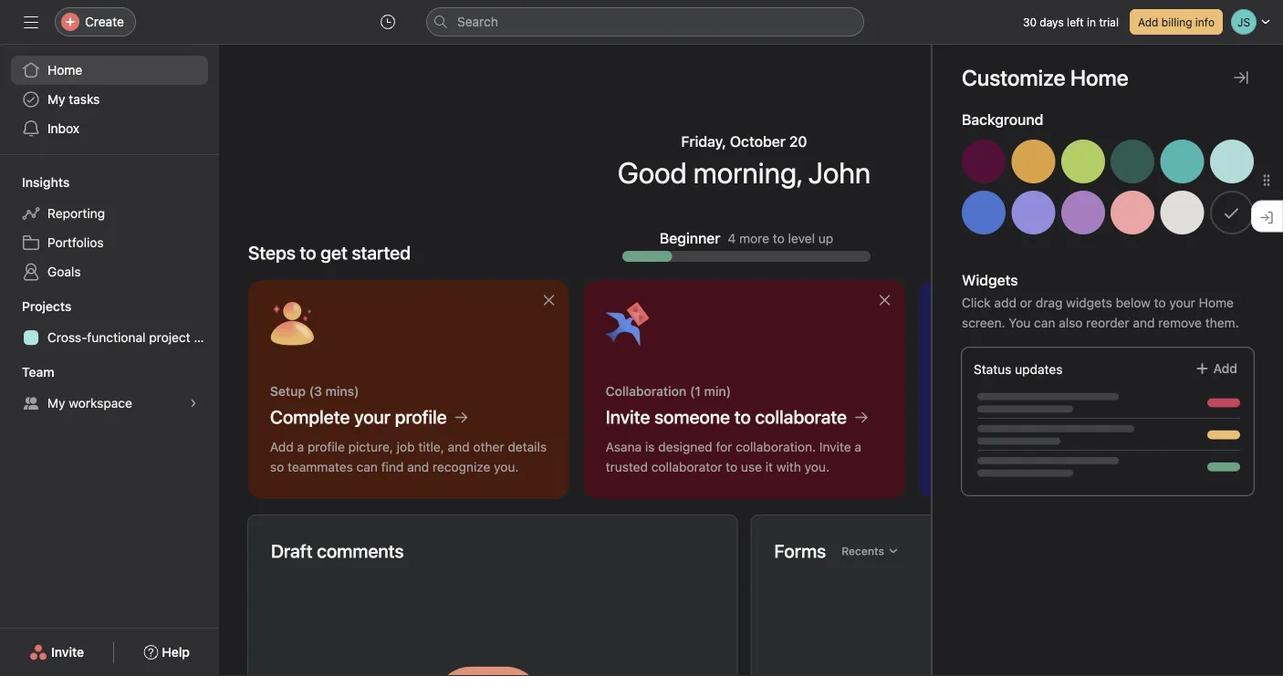 Task type: vqa. For each thing, say whether or not it's contained in the screenshot.
Get in 3️⃣ Third: Get organized with sections
no



Task type: describe. For each thing, give the bounding box(es) containing it.
help
[[162, 645, 190, 660]]

20
[[790, 133, 808, 150]]

(3 mins)
[[309, 384, 359, 399]]

tasks
[[69, 92, 100, 107]]

background
[[962, 111, 1044, 128]]

or
[[1021, 295, 1033, 310]]

you. inside asana is designed for collaboration. invite a trusted collaborator to use it with you.
[[805, 460, 830, 475]]

history image
[[381, 15, 395, 29]]

invite someone to collaborate
[[606, 406, 847, 428]]

home link
[[11, 56, 208, 85]]

to inside "click add or drag widgets below to your home screen. you can also reorder and remove them."
[[1155, 295, 1167, 310]]

add for add
[[1214, 361, 1238, 376]]

a inside asana is designed for collaboration. invite a trusted collaborator to use it with you.
[[855, 440, 862, 455]]

use
[[741, 460, 762, 475]]

details
[[508, 440, 547, 455]]

background option group
[[962, 140, 1255, 242]]

collaborate
[[756, 406, 847, 428]]

to inside beginner 4 more to level up
[[773, 231, 785, 246]]

projects
[[22, 299, 72, 314]]

projects button
[[0, 298, 72, 316]]

add billing info
[[1139, 16, 1215, 28]]

cross-
[[47, 330, 87, 345]]

them.
[[1206, 315, 1240, 331]]

plan
[[194, 330, 219, 345]]

recents button
[[834, 539, 908, 564]]

and inside "click add or drag widgets below to your home screen. you can also reorder and remove them."
[[1134, 315, 1156, 331]]

reporting
[[47, 206, 105, 221]]

4
[[728, 231, 736, 246]]

trusted
[[606, 460, 648, 475]]

inbox
[[47, 121, 79, 136]]

see details, my workspace image
[[188, 398, 199, 409]]

beginner 4 more to level up
[[660, 230, 834, 247]]

beginner
[[660, 230, 721, 247]]

you. inside the add a profile picture, job title, and other details so teammates can find and recognize you.
[[494, 460, 519, 475]]

steps to get started
[[248, 242, 411, 263]]

status updates
[[974, 362, 1063, 377]]

recognize
[[433, 460, 491, 475]]

customize home
[[962, 65, 1129, 90]]

someone
[[655, 406, 731, 428]]

(1 min)
[[690, 384, 732, 399]]

portfolios link
[[11, 228, 208, 258]]

complete
[[270, 406, 350, 428]]

my for my workspace
[[47, 396, 65, 411]]

cross-functional project plan link
[[11, 323, 219, 352]]

to inside asana is designed for collaboration. invite a trusted collaborator to use it with you.
[[726, 460, 738, 475]]

close customization pane image
[[1235, 70, 1249, 85]]

add for add a profile picture, job title, and other details so teammates can find and recognize you.
[[270, 440, 294, 455]]

complete your profile
[[270, 406, 447, 428]]

other
[[473, 440, 505, 455]]

teams element
[[0, 356, 219, 422]]

add button
[[1184, 352, 1250, 385]]

up
[[819, 231, 834, 246]]

it
[[766, 460, 773, 475]]

info
[[1196, 16, 1215, 28]]

my workspace
[[47, 396, 132, 411]]

add a profile picture, job title, and other details so teammates can find and recognize you.
[[270, 440, 547, 475]]

insights element
[[0, 166, 219, 290]]

setup (3 mins)
[[270, 384, 359, 399]]

my for my tasks
[[47, 92, 65, 107]]

invite inside asana is designed for collaboration. invite a trusted collaborator to use it with you.
[[820, 440, 852, 455]]

your inside "click add or drag widgets below to your home screen. you can also reorder and remove them."
[[1170, 295, 1196, 310]]

add billing info button
[[1130, 9, 1224, 35]]

profile for your
[[395, 406, 447, 428]]

cross-functional project plan
[[47, 330, 219, 345]]

scroll card carousel right image
[[1234, 384, 1248, 399]]

so
[[270, 460, 284, 475]]

invite for invite
[[51, 645, 84, 660]]

project
[[149, 330, 191, 345]]

add
[[995, 295, 1017, 310]]

teammates
[[288, 460, 353, 475]]

steps
[[248, 242, 296, 263]]

title,
[[419, 440, 445, 455]]

click add or drag widgets below to your home screen. you can also reorder and remove them.
[[962, 295, 1240, 331]]

screen.
[[962, 315, 1006, 331]]

remove
[[1159, 315, 1203, 331]]

create button
[[55, 7, 136, 37]]

to right steps
[[300, 242, 316, 263]]

reporting link
[[11, 199, 208, 228]]

collaboration
[[606, 384, 687, 399]]

profile for a
[[308, 440, 345, 455]]

projects element
[[0, 290, 219, 356]]

goals link
[[11, 258, 208, 287]]

morning,
[[694, 155, 802, 190]]

updates
[[1016, 362, 1063, 377]]

draft comments
[[271, 541, 404, 562]]

my workspace link
[[11, 389, 208, 418]]



Task type: locate. For each thing, give the bounding box(es) containing it.
more
[[740, 231, 770, 246]]

to right below
[[1155, 295, 1167, 310]]

invite button
[[17, 636, 96, 669]]

level
[[789, 231, 815, 246]]

30 days left in trial
[[1024, 16, 1119, 28]]

0 horizontal spatial home
[[47, 63, 82, 78]]

0 horizontal spatial a
[[297, 440, 304, 455]]

days
[[1040, 16, 1064, 28]]

home inside "click add or drag widgets below to your home screen. you can also reorder and remove them."
[[1200, 295, 1234, 310]]

get started
[[321, 242, 411, 263]]

setup
[[270, 384, 306, 399]]

0 vertical spatial home
[[47, 63, 82, 78]]

picture,
[[349, 440, 394, 455]]

add for add billing info
[[1139, 16, 1159, 28]]

1 horizontal spatial and
[[448, 440, 470, 455]]

0 vertical spatial add
[[1139, 16, 1159, 28]]

portfolios
[[47, 235, 104, 250]]

0 horizontal spatial profile
[[308, 440, 345, 455]]

2 horizontal spatial and
[[1134, 315, 1156, 331]]

trial
[[1100, 16, 1119, 28]]

reorder
[[1087, 315, 1130, 331]]

0 horizontal spatial your
[[354, 406, 391, 428]]

0 horizontal spatial invite
[[51, 645, 84, 660]]

drag
[[1036, 295, 1063, 310]]

can for also
[[1035, 315, 1056, 331]]

friday, october 20 good morning, john
[[618, 133, 871, 190]]

1 horizontal spatial can
[[1035, 315, 1056, 331]]

my tasks
[[47, 92, 100, 107]]

recents
[[842, 545, 885, 558]]

invite for invite someone to collaborate
[[606, 406, 651, 428]]

workspace
[[69, 396, 132, 411]]

0 vertical spatial and
[[1134, 315, 1156, 331]]

1 horizontal spatial add
[[1139, 16, 1159, 28]]

in
[[1088, 16, 1097, 28]]

search list box
[[426, 7, 865, 37]]

2 a from the left
[[855, 440, 862, 455]]

invite
[[606, 406, 651, 428], [820, 440, 852, 455], [51, 645, 84, 660]]

dismiss image
[[878, 293, 892, 308]]

1 vertical spatial your
[[354, 406, 391, 428]]

home up them. at the top right
[[1200, 295, 1234, 310]]

with
[[777, 460, 802, 475]]

2 vertical spatial and
[[407, 460, 429, 475]]

my
[[47, 92, 65, 107], [47, 396, 65, 411]]

my tasks link
[[11, 85, 208, 114]]

home up my tasks
[[47, 63, 82, 78]]

add
[[1139, 16, 1159, 28], [1214, 361, 1238, 376], [270, 440, 294, 455]]

insights
[[22, 175, 70, 190]]

add up so
[[270, 440, 294, 455]]

your up remove
[[1170, 295, 1196, 310]]

0 horizontal spatial can
[[357, 460, 378, 475]]

job
[[397, 440, 415, 455]]

below
[[1116, 295, 1151, 310]]

1 horizontal spatial invite
[[606, 406, 651, 428]]

create
[[85, 14, 124, 29]]

2 you. from the left
[[805, 460, 830, 475]]

john
[[809, 155, 871, 190]]

for
[[716, 440, 733, 455]]

dismiss image
[[542, 293, 557, 308]]

2 horizontal spatial invite
[[820, 440, 852, 455]]

a right collaboration.
[[855, 440, 862, 455]]

2 horizontal spatial add
[[1214, 361, 1238, 376]]

october
[[730, 133, 786, 150]]

search button
[[426, 7, 865, 37]]

forms
[[775, 541, 827, 562]]

1 vertical spatial invite
[[820, 440, 852, 455]]

inbox link
[[11, 114, 208, 143]]

1 horizontal spatial profile
[[395, 406, 447, 428]]

1 horizontal spatial your
[[1170, 295, 1196, 310]]

0 vertical spatial can
[[1035, 315, 1056, 331]]

home
[[47, 63, 82, 78], [1200, 295, 1234, 310]]

add left billing
[[1139, 16, 1159, 28]]

and
[[1134, 315, 1156, 331], [448, 440, 470, 455], [407, 460, 429, 475]]

friday,
[[682, 133, 727, 150]]

30
[[1024, 16, 1037, 28]]

my inside teams "element"
[[47, 396, 65, 411]]

and down "job"
[[407, 460, 429, 475]]

help button
[[132, 636, 202, 669]]

asana
[[606, 440, 642, 455]]

and down below
[[1134, 315, 1156, 331]]

also
[[1059, 315, 1083, 331]]

1 horizontal spatial a
[[855, 440, 862, 455]]

is
[[646, 440, 655, 455]]

a up "teammates"
[[297, 440, 304, 455]]

my down team
[[47, 396, 65, 411]]

insights button
[[0, 173, 70, 192]]

can down picture,
[[357, 460, 378, 475]]

1 vertical spatial my
[[47, 396, 65, 411]]

1 horizontal spatial home
[[1200, 295, 1234, 310]]

left
[[1068, 16, 1085, 28]]

global element
[[0, 45, 219, 154]]

you
[[1009, 315, 1031, 331]]

2 my from the top
[[47, 396, 65, 411]]

to up asana is designed for collaboration. invite a trusted collaborator to use it with you.
[[735, 406, 751, 428]]

0 vertical spatial your
[[1170, 295, 1196, 310]]

2 vertical spatial invite
[[51, 645, 84, 660]]

1 vertical spatial home
[[1200, 295, 1234, 310]]

collaboration (1 min)
[[606, 384, 732, 399]]

0 vertical spatial invite
[[606, 406, 651, 428]]

can for find
[[357, 460, 378, 475]]

collaboration.
[[736, 440, 816, 455]]

to left level
[[773, 231, 785, 246]]

a inside the add a profile picture, job title, and other details so teammates can find and recognize you.
[[297, 440, 304, 455]]

0 horizontal spatial add
[[270, 440, 294, 455]]

add inside the add a profile picture, job title, and other details so teammates can find and recognize you.
[[270, 440, 294, 455]]

1 horizontal spatial you.
[[805, 460, 830, 475]]

add up scroll card carousel right image
[[1214, 361, 1238, 376]]

you. down other
[[494, 460, 519, 475]]

widgets
[[962, 272, 1019, 289]]

profile inside the add a profile picture, job title, and other details so teammates can find and recognize you.
[[308, 440, 345, 455]]

profile
[[395, 406, 447, 428], [308, 440, 345, 455]]

2 vertical spatial add
[[270, 440, 294, 455]]

add inside button
[[1139, 16, 1159, 28]]

1 vertical spatial profile
[[308, 440, 345, 455]]

your
[[1170, 295, 1196, 310], [354, 406, 391, 428]]

functional
[[87, 330, 146, 345]]

can inside "click add or drag widgets below to your home screen. you can also reorder and remove them."
[[1035, 315, 1056, 331]]

my left tasks at left top
[[47, 92, 65, 107]]

profile up title, at bottom left
[[395, 406, 447, 428]]

click
[[962, 295, 991, 310]]

invite inside button
[[51, 645, 84, 660]]

0 horizontal spatial and
[[407, 460, 429, 475]]

1 vertical spatial add
[[1214, 361, 1238, 376]]

you. right with at the bottom
[[805, 460, 830, 475]]

1 vertical spatial and
[[448, 440, 470, 455]]

1 you. from the left
[[494, 460, 519, 475]]

your up picture,
[[354, 406, 391, 428]]

profile up "teammates"
[[308, 440, 345, 455]]

0 horizontal spatial you.
[[494, 460, 519, 475]]

designed
[[659, 440, 713, 455]]

can inside the add a profile picture, job title, and other details so teammates can find and recognize you.
[[357, 460, 378, 475]]

team
[[22, 365, 54, 380]]

asana is designed for collaboration. invite a trusted collaborator to use it with you.
[[606, 440, 862, 475]]

team button
[[0, 363, 54, 382]]

can down drag
[[1035, 315, 1056, 331]]

billing
[[1162, 16, 1193, 28]]

1 vertical spatial can
[[357, 460, 378, 475]]

my inside global 'element'
[[47, 92, 65, 107]]

collaborator
[[652, 460, 723, 475]]

1 my from the top
[[47, 92, 65, 107]]

home inside home 'link'
[[47, 63, 82, 78]]

and up recognize
[[448, 440, 470, 455]]

a
[[297, 440, 304, 455], [855, 440, 862, 455]]

hide sidebar image
[[24, 15, 38, 29]]

0 vertical spatial my
[[47, 92, 65, 107]]

status
[[974, 362, 1012, 377]]

you.
[[494, 460, 519, 475], [805, 460, 830, 475]]

to left use
[[726, 460, 738, 475]]

find
[[381, 460, 404, 475]]

add inside button
[[1214, 361, 1238, 376]]

1 a from the left
[[297, 440, 304, 455]]

0 vertical spatial profile
[[395, 406, 447, 428]]



